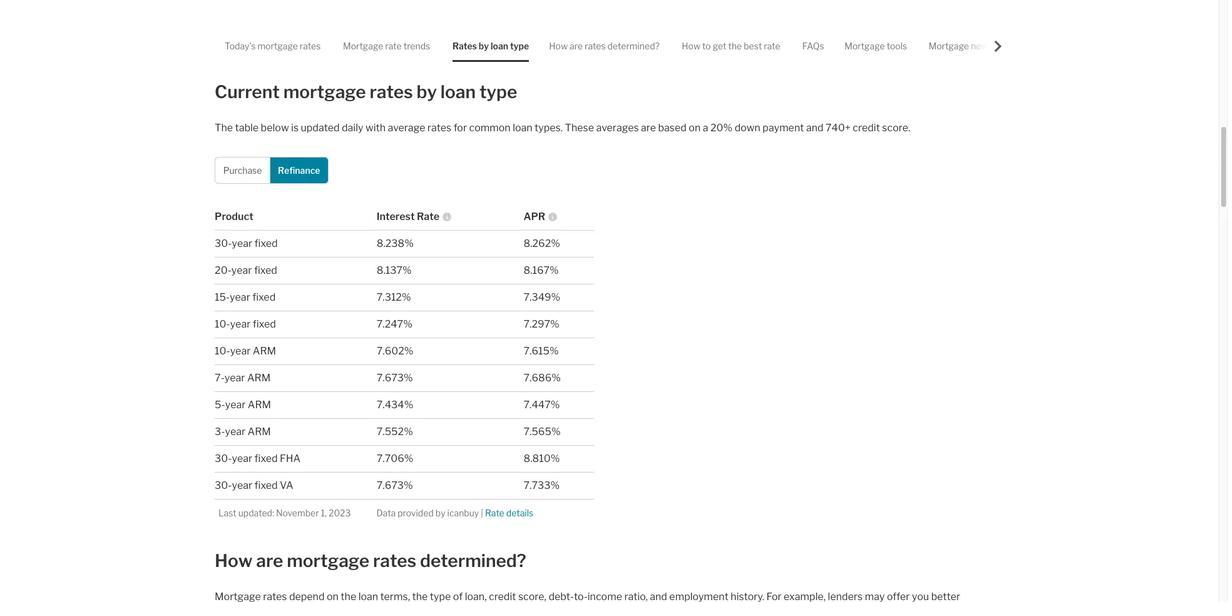 Task type: vqa. For each thing, say whether or not it's contained in the screenshot.
"PROVIDED"
yes



Task type: describe. For each thing, give the bounding box(es) containing it.
fixed for 15-year fixed
[[252, 292, 276, 303]]

last
[[218, 508, 236, 519]]

arm for 7-year arm
[[247, 372, 271, 384]]

% up 7.447 %
[[552, 372, 561, 384]]

30-year fixed va
[[215, 480, 293, 492]]

year for 15-year fixed
[[230, 292, 250, 303]]

30- for 30-year fixed va
[[215, 480, 232, 492]]

mortgage for mortgage rate trends
[[343, 41, 383, 51]]

8.810 %
[[524, 453, 560, 465]]

mortgage news link
[[929, 30, 993, 62]]

today's mortgage rates
[[225, 41, 321, 51]]

rates
[[453, 41, 477, 51]]

7.686 %
[[524, 372, 561, 384]]

0 vertical spatial by
[[479, 41, 489, 51]]

data provided by icanbuy | rate details
[[376, 508, 533, 519]]

current  mortgage rates by loan type
[[215, 82, 517, 103]]

% down 8.238 %
[[403, 265, 412, 277]]

interest
[[377, 211, 415, 223]]

a
[[703, 122, 708, 134]]

mortgage tools link
[[845, 30, 907, 62]]

% up 7.602 %
[[403, 318, 412, 330]]

20-year fixed
[[215, 265, 277, 277]]

the table below is updated daily with average rates for common loan types. these averages are based on a 20% down payment and 740+ credit score.
[[215, 122, 910, 134]]

8.262 %
[[524, 238, 560, 250]]

8.238
[[377, 238, 405, 250]]

year for 3-year arm
[[225, 426, 245, 438]]

8.167
[[524, 265, 550, 277]]

average
[[388, 122, 425, 134]]

2 vertical spatial mortgage
[[287, 551, 369, 572]]

7.552 %
[[377, 426, 413, 438]]

% down 7.686 %
[[551, 399, 560, 411]]

% up 7.297 % on the left bottom of page
[[551, 292, 560, 303]]

0 vertical spatial loan
[[491, 41, 508, 51]]

rates for current
[[370, 82, 413, 103]]

7-
[[215, 372, 225, 384]]

fha
[[280, 453, 300, 465]]

7.615
[[524, 345, 550, 357]]

are for how are mortgage rates determined?
[[256, 551, 283, 572]]

news
[[971, 41, 993, 51]]

mortgage rate trends
[[343, 41, 430, 51]]

rates by loan type link
[[453, 30, 529, 62]]

8.137 %
[[377, 265, 412, 277]]

1 vertical spatial type
[[479, 82, 517, 103]]

15-
[[215, 292, 230, 303]]

interest rate
[[377, 211, 439, 223]]

8.167 %
[[524, 265, 559, 277]]

year for 30-year fixed
[[232, 238, 252, 250]]

with
[[366, 122, 386, 134]]

rates for today's
[[300, 41, 321, 51]]

down
[[735, 122, 760, 134]]

2 rate from the left
[[764, 41, 780, 51]]

% down 8.810 %
[[551, 480, 560, 492]]

7.673 % for 30-year fixed va
[[377, 480, 413, 492]]

payment
[[763, 122, 804, 134]]

7.602
[[377, 345, 404, 357]]

740+
[[826, 122, 851, 134]]

refinance
[[278, 165, 320, 176]]

3-
[[215, 426, 225, 438]]

fixed for 30-year fixed va
[[254, 480, 278, 492]]

% down 7.247 %
[[404, 345, 413, 357]]

0 vertical spatial determined?
[[608, 41, 660, 51]]

rate details link
[[485, 508, 533, 519]]

8.238 %
[[377, 238, 414, 250]]

10- for 10-year fixed
[[215, 318, 230, 330]]

1 horizontal spatial rate
[[485, 508, 504, 519]]

today's
[[225, 41, 256, 51]]

% down 7.447 %
[[551, 426, 561, 438]]

7.565
[[524, 426, 551, 438]]

mortgage for mortgage news
[[929, 41, 969, 51]]

3-year arm
[[215, 426, 271, 438]]

rates for how
[[585, 41, 606, 51]]

how are rates determined? link
[[549, 30, 660, 62]]

10-year fixed
[[215, 318, 276, 330]]

1 vertical spatial determined?
[[420, 551, 526, 572]]

7.312
[[377, 292, 402, 303]]

1 vertical spatial are
[[641, 122, 656, 134]]

Purchase radio
[[215, 157, 270, 184]]

rate inside "link"
[[385, 41, 402, 51]]

credit
[[853, 122, 880, 134]]

7.349
[[524, 292, 551, 303]]

how for how are mortgage rates determined?
[[215, 551, 253, 572]]

8.810
[[524, 453, 551, 465]]

updated
[[301, 122, 340, 134]]

0 vertical spatial type
[[510, 41, 529, 51]]

year for 5-year arm
[[225, 399, 246, 411]]

current
[[215, 82, 280, 103]]

for
[[454, 122, 467, 134]]

is
[[291, 122, 299, 134]]

% up 7.552 %
[[404, 399, 413, 411]]

% up 7.706 %
[[404, 426, 413, 438]]

arm for 3-year arm
[[248, 426, 271, 438]]

get
[[713, 41, 726, 51]]

10-year arm
[[215, 345, 276, 357]]

faqs link
[[802, 30, 824, 62]]

provided
[[398, 508, 434, 519]]

2023
[[329, 508, 351, 519]]



Task type: locate. For each thing, give the bounding box(es) containing it.
year down 5-year arm at the left of the page
[[225, 426, 245, 438]]

daily
[[342, 122, 363, 134]]

fixed left va
[[254, 480, 278, 492]]

0 vertical spatial 7.673
[[377, 372, 404, 384]]

arm up 30-year fixed fha
[[248, 426, 271, 438]]

tools
[[887, 41, 907, 51]]

8.262
[[524, 238, 551, 250]]

5-year arm
[[215, 399, 271, 411]]

30- up 20-
[[215, 238, 232, 250]]

20-
[[215, 265, 231, 277]]

mortgage up current  mortgage rates by loan type
[[343, 41, 383, 51]]

10- up '7-'
[[215, 345, 230, 357]]

product
[[215, 211, 253, 223]]

trends
[[404, 41, 430, 51]]

2 vertical spatial by
[[436, 508, 445, 519]]

2 vertical spatial loan
[[513, 122, 532, 134]]

mortgage tools
[[845, 41, 907, 51]]

year for 10-year arm
[[230, 345, 251, 357]]

1 vertical spatial 7.673
[[377, 480, 404, 492]]

1,
[[321, 508, 327, 519]]

mortgage inside mortgage news link
[[929, 41, 969, 51]]

are for how are rates determined?
[[570, 41, 583, 51]]

mortgage up updated in the left of the page
[[283, 82, 366, 103]]

0 horizontal spatial mortgage
[[343, 41, 383, 51]]

7.447
[[524, 399, 551, 411]]

7.552
[[377, 426, 404, 438]]

7.673 for 7-year arm
[[377, 372, 404, 384]]

year up 20-year fixed
[[232, 238, 252, 250]]

the
[[728, 41, 742, 51]]

1 horizontal spatial loan
[[491, 41, 508, 51]]

1 vertical spatial loan
[[441, 82, 476, 103]]

mortgage news
[[929, 41, 993, 51]]

how are rates determined?
[[549, 41, 660, 51]]

% up 7.686 %
[[550, 345, 559, 357]]

7.297
[[524, 318, 550, 330]]

rate right interest
[[417, 211, 439, 223]]

0 vertical spatial mortgage
[[258, 41, 298, 51]]

0 vertical spatial 7.673 %
[[377, 372, 413, 384]]

rate right | at left bottom
[[485, 508, 504, 519]]

year up updated:
[[232, 480, 252, 492]]

%
[[405, 238, 414, 250], [551, 238, 560, 250], [403, 265, 412, 277], [550, 265, 559, 277], [402, 292, 411, 303], [551, 292, 560, 303], [403, 318, 412, 330], [550, 318, 559, 330], [404, 345, 413, 357], [550, 345, 559, 357], [404, 372, 413, 384], [552, 372, 561, 384], [404, 399, 413, 411], [551, 399, 560, 411], [404, 426, 413, 438], [551, 426, 561, 438], [404, 453, 413, 465], [551, 453, 560, 465], [404, 480, 413, 492], [551, 480, 560, 492]]

table
[[235, 122, 259, 134]]

how for how to get the best rate
[[682, 41, 700, 51]]

30- for 30-year fixed fha
[[215, 453, 232, 465]]

7.673 % up 7.434 %
[[377, 372, 413, 384]]

2 mortgage from the left
[[845, 41, 885, 51]]

7.312 %
[[377, 292, 411, 303]]

mortgage
[[343, 41, 383, 51], [845, 41, 885, 51], [929, 41, 969, 51]]

fixed for 30-year fixed fha
[[254, 453, 278, 465]]

0 horizontal spatial rate
[[385, 41, 402, 51]]

on
[[689, 122, 701, 134]]

purchase
[[223, 165, 262, 176]]

2 horizontal spatial mortgage
[[929, 41, 969, 51]]

20%
[[710, 122, 733, 134]]

by
[[479, 41, 489, 51], [417, 82, 437, 103], [436, 508, 445, 519]]

rate
[[417, 211, 439, 223], [485, 508, 504, 519]]

mortgage right today's at left
[[258, 41, 298, 51]]

mortgage inside mortgage tools link
[[845, 41, 885, 51]]

loan left the types.
[[513, 122, 532, 134]]

7.686
[[524, 372, 552, 384]]

based
[[658, 122, 687, 134]]

mortgage rate trends link
[[343, 30, 430, 62]]

data
[[376, 508, 396, 519]]

fixed up 20-year fixed
[[254, 238, 278, 250]]

7.247 %
[[377, 318, 412, 330]]

% up provided
[[404, 480, 413, 492]]

mortgage inside mortgage rate trends "link"
[[343, 41, 383, 51]]

2 10- from the top
[[215, 345, 230, 357]]

0 horizontal spatial loan
[[441, 82, 476, 103]]

0 vertical spatial are
[[570, 41, 583, 51]]

arm up 3-year arm
[[248, 399, 271, 411]]

year up 10-year fixed
[[230, 292, 250, 303]]

year down 7-year arm
[[225, 399, 246, 411]]

faqs
[[802, 41, 824, 51]]

mortgage left news
[[929, 41, 969, 51]]

7.297 %
[[524, 318, 559, 330]]

30- for 30-year fixed
[[215, 238, 232, 250]]

rate left trends
[[385, 41, 402, 51]]

7-year arm
[[215, 372, 271, 384]]

7.434 %
[[377, 399, 413, 411]]

1 rate from the left
[[385, 41, 402, 51]]

year for 30-year fixed fha
[[232, 453, 252, 465]]

1 horizontal spatial how
[[549, 41, 568, 51]]

0 horizontal spatial determined?
[[420, 551, 526, 572]]

arm for 5-year arm
[[248, 399, 271, 411]]

loan right rates
[[491, 41, 508, 51]]

loan up for
[[441, 82, 476, 103]]

rate right best
[[764, 41, 780, 51]]

types.
[[535, 122, 563, 134]]

1 horizontal spatial rate
[[764, 41, 780, 51]]

by right rates
[[479, 41, 489, 51]]

1 vertical spatial by
[[417, 82, 437, 103]]

7.447 %
[[524, 399, 560, 411]]

mortgage for mortgage tools
[[845, 41, 885, 51]]

how for how are rates determined?
[[549, 41, 568, 51]]

rate
[[385, 41, 402, 51], [764, 41, 780, 51]]

by up average
[[417, 82, 437, 103]]

arm for 10-year arm
[[253, 345, 276, 357]]

va
[[280, 480, 293, 492]]

2 horizontal spatial loan
[[513, 122, 532, 134]]

2 vertical spatial 30-
[[215, 480, 232, 492]]

fixed for 20-year fixed
[[254, 265, 277, 277]]

the
[[215, 122, 233, 134]]

1 mortgage from the left
[[343, 41, 383, 51]]

2 30- from the top
[[215, 453, 232, 465]]

year for 30-year fixed va
[[232, 480, 252, 492]]

apr
[[524, 211, 545, 223]]

how to get the best rate link
[[682, 30, 780, 62]]

30-year fixed fha
[[215, 453, 300, 465]]

2 horizontal spatial are
[[641, 122, 656, 134]]

arm down 10-year fixed
[[253, 345, 276, 357]]

7.247
[[377, 318, 403, 330]]

7.673 % for 7-year arm
[[377, 372, 413, 384]]

|
[[481, 508, 483, 519]]

2 vertical spatial are
[[256, 551, 283, 572]]

details
[[506, 508, 533, 519]]

0 horizontal spatial how
[[215, 551, 253, 572]]

updated:
[[238, 508, 274, 519]]

% up 7.247 %
[[402, 292, 411, 303]]

option group containing purchase
[[215, 157, 328, 184]]

common
[[469, 122, 511, 134]]

rates inside how are rates determined? link
[[585, 41, 606, 51]]

year up 5-year arm at the left of the page
[[225, 372, 245, 384]]

0 horizontal spatial are
[[256, 551, 283, 572]]

0 vertical spatial 30-
[[215, 238, 232, 250]]

7.673 % down 7.706 %
[[377, 480, 413, 492]]

1 vertical spatial mortgage
[[283, 82, 366, 103]]

1 vertical spatial 7.673 %
[[377, 480, 413, 492]]

type
[[510, 41, 529, 51], [479, 82, 517, 103]]

10-
[[215, 318, 230, 330], [215, 345, 230, 357]]

how to get the best rate
[[682, 41, 780, 51]]

3 mortgage from the left
[[929, 41, 969, 51]]

last updated: november 1, 2023
[[218, 508, 351, 519]]

10- down 15-
[[215, 318, 230, 330]]

7.602 %
[[377, 345, 413, 357]]

arm down 10-year arm
[[247, 372, 271, 384]]

5-
[[215, 399, 225, 411]]

2 horizontal spatial how
[[682, 41, 700, 51]]

1 horizontal spatial determined?
[[608, 41, 660, 51]]

7.733
[[524, 480, 551, 492]]

1 vertical spatial rate
[[485, 508, 504, 519]]

3 30- from the top
[[215, 480, 232, 492]]

7.673 for 30-year fixed va
[[377, 480, 404, 492]]

% up 7.349 %
[[550, 265, 559, 277]]

fixed up 10-year arm
[[253, 318, 276, 330]]

mortgage left tools
[[845, 41, 885, 51]]

% down 7.552 %
[[404, 453, 413, 465]]

% up 8.167 %
[[551, 238, 560, 250]]

0 horizontal spatial rate
[[417, 211, 439, 223]]

mortgage for current
[[283, 82, 366, 103]]

november
[[276, 508, 319, 519]]

30- down the '3-'
[[215, 453, 232, 465]]

7.615 %
[[524, 345, 559, 357]]

1 vertical spatial 10-
[[215, 345, 230, 357]]

7.706 %
[[377, 453, 413, 465]]

mortgage down 1,
[[287, 551, 369, 572]]

how are mortgage rates determined?
[[215, 551, 526, 572]]

1 7.673 from the top
[[377, 372, 404, 384]]

rates
[[300, 41, 321, 51], [585, 41, 606, 51], [370, 82, 413, 103], [427, 122, 451, 134], [373, 551, 416, 572]]

to
[[702, 41, 711, 51]]

7.673 %
[[377, 372, 413, 384], [377, 480, 413, 492]]

1 7.673 % from the top
[[377, 372, 413, 384]]

fixed down 30-year fixed
[[254, 265, 277, 277]]

and
[[806, 122, 824, 134]]

year for 10-year fixed
[[230, 318, 251, 330]]

year up 7-year arm
[[230, 345, 251, 357]]

option group
[[215, 157, 328, 184]]

fixed for 30-year fixed
[[254, 238, 278, 250]]

1 30- from the top
[[215, 238, 232, 250]]

year for 20-year fixed
[[231, 265, 252, 277]]

today's mortgage rates link
[[225, 30, 321, 62]]

year
[[232, 238, 252, 250], [231, 265, 252, 277], [230, 292, 250, 303], [230, 318, 251, 330], [230, 345, 251, 357], [225, 372, 245, 384], [225, 399, 246, 411], [225, 426, 245, 438], [232, 453, 252, 465], [232, 480, 252, 492]]

% down 7.565 %
[[551, 453, 560, 465]]

1 horizontal spatial mortgage
[[845, 41, 885, 51]]

30-year fixed
[[215, 238, 278, 250]]

0 vertical spatial 10-
[[215, 318, 230, 330]]

1 vertical spatial 30-
[[215, 453, 232, 465]]

1 horizontal spatial are
[[570, 41, 583, 51]]

fixed for 10-year fixed
[[253, 318, 276, 330]]

best
[[744, 41, 762, 51]]

fixed down 20-year fixed
[[252, 292, 276, 303]]

rates by loan type
[[453, 41, 529, 51]]

these
[[565, 122, 594, 134]]

% down 7.602 %
[[404, 372, 413, 384]]

fixed left fha
[[254, 453, 278, 465]]

7.706
[[377, 453, 404, 465]]

Refinance radio
[[270, 157, 328, 184]]

7.673 up '7.434'
[[377, 372, 404, 384]]

score.
[[882, 122, 910, 134]]

arm
[[253, 345, 276, 357], [247, 372, 271, 384], [248, 399, 271, 411], [248, 426, 271, 438]]

% down 7.349 %
[[550, 318, 559, 330]]

0 vertical spatial rate
[[417, 211, 439, 223]]

type right rates
[[510, 41, 529, 51]]

10- for 10-year arm
[[215, 345, 230, 357]]

15-year fixed
[[215, 292, 276, 303]]

2 7.673 from the top
[[377, 480, 404, 492]]

year down the 15-year fixed
[[230, 318, 251, 330]]

year up the 15-year fixed
[[231, 265, 252, 277]]

year for 7-year arm
[[225, 372, 245, 384]]

rates inside today's mortgage rates link
[[300, 41, 321, 51]]

7.673 down 7.706
[[377, 480, 404, 492]]

2 7.673 % from the top
[[377, 480, 413, 492]]

below
[[261, 122, 289, 134]]

1 10- from the top
[[215, 318, 230, 330]]

type up 'common'
[[479, 82, 517, 103]]

by left icanbuy
[[436, 508, 445, 519]]

mortgage for today's
[[258, 41, 298, 51]]

year down 3-year arm
[[232, 453, 252, 465]]

% down interest rate
[[405, 238, 414, 250]]

next image
[[993, 40, 1004, 52]]

30- up last at the bottom left of the page
[[215, 480, 232, 492]]



